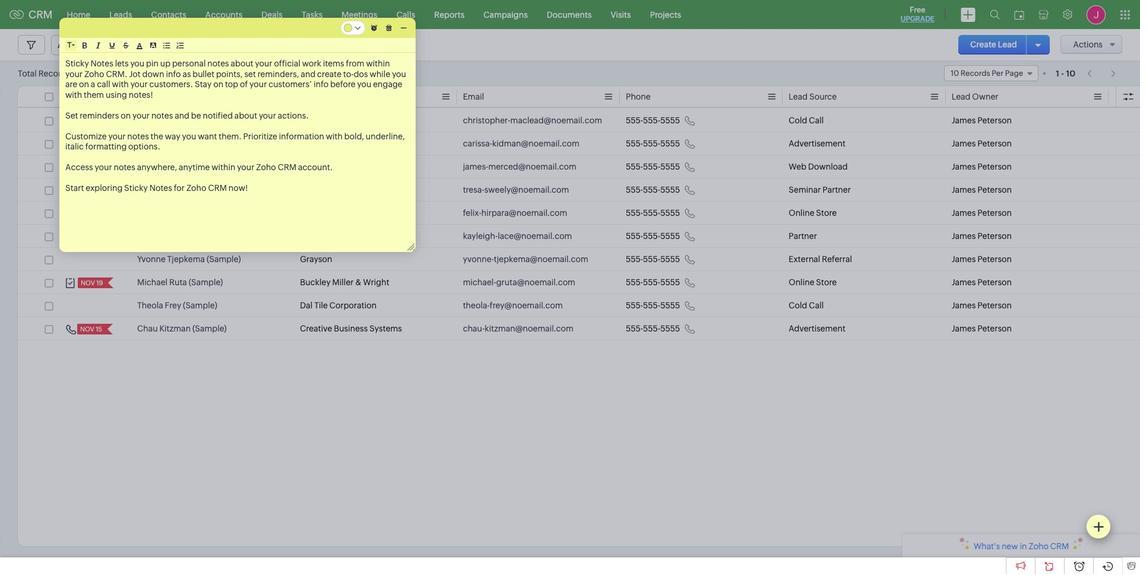 Task type: vqa. For each thing, say whether or not it's contained in the screenshot.


Task type: locate. For each thing, give the bounding box(es) containing it.
anytime
[[179, 163, 210, 172]]

pin
[[146, 59, 159, 68]]

1 horizontal spatial info
[[314, 80, 329, 89]]

0 vertical spatial about
[[231, 59, 254, 68]]

0 horizontal spatial info
[[166, 69, 181, 79]]

&
[[355, 278, 362, 287]]

you down the dos
[[357, 80, 371, 89]]

2 vertical spatial with
[[326, 132, 343, 141]]

create new sticky note image
[[1094, 522, 1104, 533]]

call down external referral
[[809, 301, 824, 311]]

(sample) down "want"
[[194, 162, 229, 172]]

your up now!
[[237, 163, 254, 172]]

1 vertical spatial online store
[[789, 278, 837, 287]]

5 james peterson from the top
[[952, 208, 1012, 218]]

calls link
[[387, 0, 425, 29]]

1 vertical spatial with
[[65, 90, 82, 99]]

7 5555 from the top
[[661, 255, 680, 264]]

you
[[130, 59, 145, 68], [392, 69, 406, 79], [357, 80, 371, 89], [182, 132, 196, 141]]

external referral
[[789, 255, 852, 264]]

lead source
[[789, 92, 837, 102]]

reports
[[434, 10, 465, 19]]

tasks
[[302, 10, 323, 19]]

for
[[174, 184, 185, 193]]

4 peterson from the top
[[978, 185, 1012, 195]]

555-555-5555 for hirpara@noemail.com
[[626, 208, 680, 218]]

on left 'a'
[[79, 80, 89, 89]]

sticky
[[65, 59, 89, 68], [124, 184, 148, 193]]

0 vertical spatial info
[[166, 69, 181, 79]]

1 vertical spatial cold
[[789, 301, 808, 311]]

(sample) up them.
[[220, 116, 254, 125]]

about up set
[[231, 59, 254, 68]]

felix-hirpara@noemail.com link
[[463, 207, 567, 219]]

9 5555 from the top
[[661, 301, 680, 311]]

1 vertical spatial info
[[314, 80, 329, 89]]

james for kayleigh-lace@noemail.com
[[952, 232, 976, 241]]

6 555-555-5555 from the top
[[626, 232, 680, 241]]

sticky up loading image
[[65, 59, 89, 68]]

official
[[274, 59, 301, 68]]

online down seminar
[[789, 208, 815, 218]]

(sample) inside 'link'
[[198, 139, 233, 149]]

minimize image
[[401, 27, 407, 29]]

(sample) for christopher maclead (sample)
[[220, 116, 254, 125]]

partner up external on the top of the page
[[789, 232, 817, 241]]

1 5555 from the top
[[661, 116, 680, 125]]

2 call from the top
[[809, 301, 824, 311]]

information
[[279, 132, 324, 141]]

nov left 19
[[81, 280, 95, 287]]

555-555-5555 for tjepkema@noemail.com
[[626, 255, 680, 264]]

notes down lead name
[[151, 111, 173, 120]]

555-555-5555 for kidman@noemail.com
[[626, 139, 680, 149]]

within up 'while'
[[366, 59, 390, 68]]

5555 for kayleigh-lace@noemail.com
[[661, 232, 680, 241]]

tjepkema@noemail.com
[[494, 255, 589, 264]]

about up the prioritize
[[235, 111, 257, 120]]

zoho up 'a'
[[84, 69, 104, 79]]

visits
[[611, 10, 631, 19]]

stay
[[195, 80, 212, 89]]

deals link
[[252, 0, 292, 29]]

tresa-
[[463, 185, 485, 195]]

555-555-5555 for maclead@noemail.com
[[626, 116, 680, 125]]

1 horizontal spatial within
[[366, 59, 390, 68]]

online store down seminar partner
[[789, 208, 837, 218]]

1 james peterson from the top
[[952, 116, 1012, 125]]

nov 19
[[81, 280, 103, 287]]

tresa-sweely@noemail.com
[[463, 185, 569, 195]]

8 peterson from the top
[[978, 278, 1012, 287]]

1 online from the top
[[789, 208, 815, 218]]

2 5555 from the top
[[661, 139, 680, 149]]

7 peterson from the top
[[978, 255, 1012, 264]]

0 vertical spatial zoho
[[84, 69, 104, 79]]

0 vertical spatial advertisement
[[789, 139, 846, 149]]

3 james peterson from the top
[[952, 162, 1012, 172]]

info up the company
[[314, 80, 329, 89]]

0 horizontal spatial sticky
[[65, 59, 89, 68]]

james peterson for tresa-sweely@noemail.com
[[952, 185, 1012, 195]]

christopher-
[[463, 116, 511, 125]]

(sample) for theola frey (sample)
[[183, 301, 217, 311]]

nov for chau
[[80, 326, 94, 333]]

1 online store from the top
[[789, 208, 837, 218]]

partner down download in the top of the page
[[823, 185, 851, 195]]

0 vertical spatial cold
[[789, 116, 808, 125]]

0 vertical spatial cold call
[[789, 116, 824, 125]]

james for carissa-kidman@noemail.com
[[952, 139, 976, 149]]

account.
[[298, 163, 333, 172]]

you up engage
[[392, 69, 406, 79]]

home link
[[57, 0, 100, 29]]

with down crm.
[[112, 80, 129, 89]]

9 555-555-5555 from the top
[[626, 301, 680, 311]]

company
[[300, 92, 338, 102]]

5 555-555-5555 from the top
[[626, 208, 680, 218]]

1 vertical spatial zoho
[[256, 163, 276, 172]]

0 horizontal spatial zoho
[[84, 69, 104, 79]]

maclead
[[185, 116, 218, 125]]

create
[[971, 40, 997, 49]]

0 vertical spatial online store
[[789, 208, 837, 218]]

0 horizontal spatial crm
[[29, 8, 53, 21]]

(sample) for tresa sweely (sample)
[[189, 185, 223, 195]]

about inside sticky notes lets you pin up personal notes about your official work items from within your zoho crm. jot down info as bullet points, set reminders, and create to-dos while you are on a call with your customers. stay on top of your customers' info before you engage with them using notes!
[[231, 59, 254, 68]]

0 horizontal spatial on
[[79, 80, 89, 89]]

frey@noemail.com
[[490, 301, 563, 311]]

james for theola-frey@noemail.com
[[952, 301, 976, 311]]

and inside sticky notes lets you pin up personal notes about your official work items from within your zoho crm. jot down info as bullet points, set reminders, and create to-dos while you are on a call with your customers. stay on top of your customers' info before you engage with them using notes!
[[301, 69, 316, 79]]

2 online store from the top
[[789, 278, 837, 287]]

2 horizontal spatial on
[[213, 80, 223, 89]]

cold down lead source at the right top
[[789, 116, 808, 125]]

1 vertical spatial advertisement
[[789, 324, 846, 334]]

1 vertical spatial partner
[[789, 232, 817, 241]]

1 horizontal spatial crm
[[208, 184, 227, 193]]

(sample) right ruta at the left of the page
[[189, 278, 223, 287]]

create menu image
[[961, 7, 976, 22]]

cold call for christopher-maclead@noemail.com
[[789, 116, 824, 125]]

felix-
[[463, 208, 482, 218]]

10 james peterson from the top
[[952, 324, 1012, 334]]

6 peterson from the top
[[978, 232, 1012, 241]]

on down using on the top of the page
[[121, 111, 131, 120]]

peterson for christopher-maclead@noemail.com
[[978, 116, 1012, 125]]

jot
[[129, 69, 141, 79]]

cold for christopher-maclead@noemail.com
[[789, 116, 808, 125]]

are
[[65, 80, 77, 89]]

notes up points,
[[207, 59, 229, 68]]

be
[[191, 111, 201, 120]]

call down lead source at the right top
[[809, 116, 824, 125]]

and down work
[[301, 69, 316, 79]]

2 horizontal spatial with
[[326, 132, 343, 141]]

0 vertical spatial partner
[[823, 185, 851, 195]]

reminders
[[80, 111, 119, 120]]

web
[[789, 162, 807, 172]]

4 555-555-5555 from the top
[[626, 185, 680, 195]]

michael
[[137, 278, 168, 287]]

(sample) right frey
[[183, 301, 217, 311]]

call
[[809, 116, 824, 125], [809, 301, 824, 311]]

cold call down external on the top of the page
[[789, 301, 824, 311]]

3 555-555-5555 from the top
[[626, 162, 680, 172]]

lead right create
[[998, 40, 1017, 49]]

web download
[[789, 162, 848, 172]]

james for yvonne-tjepkema@noemail.com
[[952, 255, 976, 264]]

about
[[231, 59, 254, 68], [235, 111, 257, 120]]

8 james peterson from the top
[[952, 278, 1012, 287]]

(sample) for chau kitzman (sample)
[[192, 324, 227, 334]]

0 vertical spatial online
[[789, 208, 815, 218]]

your up formatting
[[108, 132, 126, 141]]

a
[[91, 80, 95, 89]]

1 vertical spatial about
[[235, 111, 257, 120]]

0 vertical spatial crm
[[29, 8, 53, 21]]

1 cold from the top
[[789, 116, 808, 125]]

set
[[244, 69, 256, 79]]

italic
[[65, 142, 84, 151]]

merced
[[163, 162, 193, 172]]

crm left home link
[[29, 8, 53, 21]]

info up the customers.
[[166, 69, 181, 79]]

lead left name
[[137, 92, 156, 102]]

5555 for james-merced@noemail.com
[[661, 162, 680, 172]]

options.
[[128, 142, 160, 151]]

james peterson for yvonne-tjepkema@noemail.com
[[952, 255, 1012, 264]]

underline,
[[366, 132, 405, 141]]

lead for lead owner
[[952, 92, 971, 102]]

7 james peterson from the top
[[952, 255, 1012, 264]]

3 5555 from the top
[[661, 162, 680, 172]]

10
[[1066, 69, 1076, 78]]

online down external on the top of the page
[[789, 278, 815, 287]]

(sample) down 'access your notes anywhere, anytime within your zoho crm account.'
[[189, 185, 223, 195]]

(sample) right kitzman
[[192, 324, 227, 334]]

8 555-555-5555 from the top
[[626, 278, 680, 287]]

free upgrade
[[901, 5, 935, 23]]

kitzman@noemail.com
[[485, 324, 574, 334]]

2 cold from the top
[[789, 301, 808, 311]]

carissa kidman (sample) link
[[137, 138, 233, 150]]

sticky down "anywhere,"
[[124, 184, 148, 193]]

accounts link
[[196, 0, 252, 29]]

2 james peterson from the top
[[952, 139, 1012, 149]]

inc
[[369, 139, 381, 149]]

1 peterson from the top
[[978, 116, 1012, 125]]

james for felix-hirpara@noemail.com
[[952, 208, 976, 218]]

5555
[[661, 116, 680, 125], [661, 139, 680, 149], [661, 162, 680, 172], [661, 185, 680, 195], [661, 208, 680, 218], [661, 232, 680, 241], [661, 255, 680, 264], [661, 278, 680, 287], [661, 301, 680, 311], [661, 324, 680, 334]]

0 vertical spatial store
[[816, 208, 837, 218]]

within up now!
[[212, 163, 236, 172]]

0 horizontal spatial and
[[175, 111, 189, 120]]

nov 15 link
[[77, 324, 103, 335]]

tresa
[[137, 185, 158, 195]]

james peterson for james-merced@noemail.com
[[952, 162, 1012, 172]]

5 5555 from the top
[[661, 208, 680, 218]]

555-555-5555 for sweely@noemail.com
[[626, 185, 680, 195]]

within
[[366, 59, 390, 68], [212, 163, 236, 172]]

loading image
[[72, 72, 78, 76]]

10 peterson from the top
[[978, 324, 1012, 334]]

3 peterson from the top
[[978, 162, 1012, 172]]

2 peterson from the top
[[978, 139, 1012, 149]]

lead for lead name
[[137, 92, 156, 102]]

lace@noemail.com
[[498, 232, 572, 241]]

grayson
[[300, 255, 332, 264]]

with down 'are' in the top of the page
[[65, 90, 82, 99]]

your down set
[[250, 80, 267, 89]]

1 store from the top
[[816, 208, 837, 218]]

notes up options.
[[127, 132, 149, 141]]

6 5555 from the top
[[661, 232, 680, 241]]

0 vertical spatial sticky
[[65, 59, 89, 68]]

(sample) right tjepkema
[[207, 255, 241, 264]]

rangoni
[[300, 116, 332, 125]]

0 horizontal spatial partner
[[789, 232, 817, 241]]

9 peterson from the top
[[978, 301, 1012, 311]]

reminder image
[[371, 25, 378, 31]]

0 horizontal spatial with
[[65, 90, 82, 99]]

1 vertical spatial notes
[[150, 184, 172, 193]]

james for tresa-sweely@noemail.com
[[952, 185, 976, 195]]

christopher maclead (sample) link
[[137, 115, 254, 127]]

crm left kwik
[[278, 163, 297, 172]]

bold,
[[344, 132, 364, 141]]

on left top
[[213, 80, 223, 89]]

0 horizontal spatial notes
[[91, 59, 113, 68]]

0 vertical spatial nov
[[81, 280, 95, 287]]

advertisement
[[789, 139, 846, 149], [789, 324, 846, 334]]

you up the jot
[[130, 59, 145, 68]]

actions.
[[278, 111, 309, 120]]

customize
[[65, 132, 107, 141]]

nov left 15
[[80, 326, 94, 333]]

row group containing christopher maclead (sample)
[[18, 109, 1140, 341]]

5 peterson from the top
[[978, 208, 1012, 218]]

1 vertical spatial nov
[[80, 326, 94, 333]]

0 vertical spatial and
[[301, 69, 316, 79]]

peterson for tresa-sweely@noemail.com
[[978, 185, 1012, 195]]

access
[[65, 163, 93, 172]]

and
[[301, 69, 316, 79], [175, 111, 189, 120]]

james peterson for christopher-maclead@noemail.com
[[952, 116, 1012, 125]]

cold down external on the top of the page
[[789, 301, 808, 311]]

way
[[165, 132, 180, 141]]

online store down external referral
[[789, 278, 837, 287]]

store down seminar partner
[[816, 208, 837, 218]]

and left the be
[[175, 111, 189, 120]]

0 horizontal spatial within
[[212, 163, 236, 172]]

yvonne-
[[463, 255, 494, 264]]

sticky inside sticky notes lets you pin up personal notes about your official work items from within your zoho crm. jot down info as bullet points, set reminders, and create to-dos while you are on a call with your customers. stay on top of your customers' info before you engage with them using notes!
[[65, 59, 89, 68]]

systems
[[370, 324, 402, 334]]

1 vertical spatial cold call
[[789, 301, 824, 311]]

1 vertical spatial within
[[212, 163, 236, 172]]

2 cold call from the top
[[789, 301, 824, 311]]

tresa sweely (sample) link
[[137, 184, 223, 196]]

james for christopher-maclead@noemail.com
[[952, 116, 976, 125]]

4 james peterson from the top
[[952, 185, 1012, 195]]

4 5555 from the top
[[661, 185, 680, 195]]

7 555-555-5555 from the top
[[626, 255, 680, 264]]

peterson for james-merced@noemail.com
[[978, 162, 1012, 172]]

crm
[[29, 8, 53, 21], [278, 163, 297, 172], [208, 184, 227, 193]]

zoho down the prioritize
[[256, 163, 276, 172]]

zoho right for
[[186, 184, 206, 193]]

prioritize
[[243, 132, 277, 141]]

1 horizontal spatial zoho
[[186, 184, 206, 193]]

actions
[[1074, 40, 1103, 49]]

1 horizontal spatial on
[[121, 111, 131, 120]]

yvonne
[[137, 255, 166, 264]]

9 james peterson from the top
[[952, 301, 1012, 311]]

your inside customize your notes the way you want them. prioritize information with bold, underline, italic formatting options.
[[108, 132, 126, 141]]

contacts
[[151, 10, 186, 19]]

down
[[142, 69, 164, 79]]

notes left for
[[150, 184, 172, 193]]

with down of
[[326, 132, 343, 141]]

1 call from the top
[[809, 116, 824, 125]]

6 james peterson from the top
[[952, 232, 1012, 241]]

(sample) down maclead
[[198, 139, 233, 149]]

lead owner
[[952, 92, 999, 102]]

555-555-5555 for merced@noemail.com
[[626, 162, 680, 172]]

1 vertical spatial crm
[[278, 163, 297, 172]]

1 vertical spatial store
[[816, 278, 837, 287]]

lead left the source
[[789, 92, 808, 102]]

you inside customize your notes the way you want them. prioritize information with bold, underline, italic formatting options.
[[182, 132, 196, 141]]

peterson for kayleigh-lace@noemail.com
[[978, 232, 1012, 241]]

555-
[[626, 116, 643, 125], [643, 116, 661, 125], [626, 139, 643, 149], [643, 139, 661, 149], [626, 162, 643, 172], [643, 162, 661, 172], [626, 185, 643, 195], [643, 185, 661, 195], [626, 208, 643, 218], [643, 208, 661, 218], [626, 232, 643, 241], [643, 232, 661, 241], [626, 255, 643, 264], [643, 255, 661, 264], [626, 278, 643, 287], [643, 278, 661, 287], [626, 301, 643, 311], [643, 301, 661, 311], [626, 324, 643, 334], [643, 324, 661, 334]]

personal
[[172, 59, 206, 68]]

store down external referral
[[816, 278, 837, 287]]

1 vertical spatial and
[[175, 111, 189, 120]]

1 vertical spatial online
[[789, 278, 815, 287]]

contacts link
[[142, 0, 196, 29]]

15
[[96, 326, 102, 333]]

None field
[[67, 40, 75, 50]]

555-555-5555 for lace@noemail.com
[[626, 232, 680, 241]]

1 cold call from the top
[[789, 116, 824, 125]]

theola-frey@noemail.com
[[463, 301, 563, 311]]

notes down formatting
[[114, 163, 135, 172]]

0 vertical spatial notes
[[91, 59, 113, 68]]

1 555-555-5555 from the top
[[626, 116, 680, 125]]

10 5555 from the top
[[661, 324, 680, 334]]

row group
[[18, 109, 1140, 341]]

carissa
[[137, 139, 165, 149]]

you right way
[[182, 132, 196, 141]]

lead for lead source
[[789, 92, 808, 102]]

0 vertical spatial within
[[366, 59, 390, 68]]

0 vertical spatial with
[[112, 80, 129, 89]]

(sample) for carissa kidman (sample)
[[198, 139, 233, 149]]

2 store from the top
[[816, 278, 837, 287]]

crm left now!
[[208, 184, 227, 193]]

peterson
[[978, 116, 1012, 125], [978, 139, 1012, 149], [978, 162, 1012, 172], [978, 185, 1012, 195], [978, 208, 1012, 218], [978, 232, 1012, 241], [978, 255, 1012, 264], [978, 278, 1012, 287], [978, 301, 1012, 311], [978, 324, 1012, 334]]

1 vertical spatial call
[[809, 301, 824, 311]]

0 vertical spatial call
[[809, 116, 824, 125]]

zoho
[[84, 69, 104, 79], [256, 163, 276, 172], [186, 184, 206, 193]]

notes up crm.
[[91, 59, 113, 68]]

lead left owner
[[952, 92, 971, 102]]

up
[[160, 59, 171, 68]]

1 horizontal spatial and
[[301, 69, 316, 79]]

2 555-555-5555 from the top
[[626, 139, 680, 149]]

navigation
[[1082, 65, 1123, 82]]

cold call down lead source at the right top
[[789, 116, 824, 125]]

online store
[[789, 208, 837, 218], [789, 278, 837, 287]]

1 vertical spatial sticky
[[124, 184, 148, 193]]

crm.
[[106, 69, 127, 79]]

create menu element
[[954, 0, 983, 29]]

2 online from the top
[[789, 278, 815, 287]]



Task type: describe. For each thing, give the bounding box(es) containing it.
documents
[[547, 10, 592, 19]]

bullet
[[193, 69, 214, 79]]

external
[[789, 255, 821, 264]]

frey
[[165, 301, 181, 311]]

campaigns link
[[474, 0, 537, 29]]

set reminders on your notes and be notified about your actions.
[[65, 111, 309, 120]]

with inside customize your notes the way you want them. prioritize information with bold, underline, italic formatting options.
[[326, 132, 343, 141]]

nov for michael
[[81, 280, 95, 287]]

within inside sticky notes lets you pin up personal notes about your official work items from within your zoho crm. jot down info as bullet points, set reminders, and create to-dos while you are on a call with your customers. stay on top of your customers' info before you engage with them using notes!
[[366, 59, 390, 68]]

10 555-555-5555 from the top
[[626, 324, 680, 334]]

(sample) for yvonne tjepkema (sample)
[[207, 255, 241, 264]]

from
[[346, 59, 364, 68]]

want
[[198, 132, 217, 141]]

download
[[808, 162, 848, 172]]

search element
[[983, 0, 1007, 29]]

oh my goodknits inc
[[300, 139, 381, 149]]

owner
[[973, 92, 999, 102]]

dos
[[354, 69, 368, 79]]

nov 19 link
[[78, 278, 104, 289]]

1
[[1056, 69, 1060, 78]]

notes inside sticky notes lets you pin up personal notes about your official work items from within your zoho crm. jot down info as bullet points, set reminders, and create to-dos while you are on a call with your customers. stay on top of your customers' info before you engage with them using notes!
[[207, 59, 229, 68]]

the
[[151, 132, 163, 141]]

james peterson for theola-frey@noemail.com
[[952, 301, 1012, 311]]

your up set
[[255, 59, 272, 68]]

as
[[183, 69, 191, 79]]

your down notes!
[[132, 111, 150, 120]]

zoho inside sticky notes lets you pin up personal notes about your official work items from within your zoho crm. jot down info as bullet points, set reminders, and create to-dos while you are on a call with your customers. stay on top of your customers' info before you engage with them using notes!
[[84, 69, 104, 79]]

kopy
[[320, 162, 340, 172]]

carissa-kidman@noemail.com link
[[463, 138, 580, 150]]

your up 'are' in the top of the page
[[65, 69, 83, 79]]

ruta
[[169, 278, 187, 287]]

1 horizontal spatial notes
[[150, 184, 172, 193]]

(sample) for michael ruta (sample)
[[189, 278, 223, 287]]

creative business systems
[[300, 324, 402, 334]]

peterson for felix-hirpara@noemail.com
[[978, 208, 1012, 218]]

5555 for tresa-sweely@noemail.com
[[661, 185, 680, 195]]

tjepkema
[[167, 255, 205, 264]]

florence
[[346, 116, 379, 125]]

your up the prioritize
[[259, 111, 276, 120]]

miller
[[332, 278, 354, 287]]

1 advertisement from the top
[[789, 139, 846, 149]]

oh
[[300, 139, 312, 149]]

access your notes anywhere, anytime within your zoho crm account.
[[65, 163, 333, 172]]

carissa kidman (sample)
[[137, 139, 233, 149]]

5555 for carissa-kidman@noemail.com
[[661, 139, 680, 149]]

kayleigh-lace@noemail.com link
[[463, 230, 572, 242]]

5555 for yvonne-tjepkema@noemail.com
[[661, 255, 680, 264]]

christopher-maclead@noemail.com
[[463, 116, 602, 125]]

rangoni of florence
[[300, 116, 379, 125]]

2 vertical spatial zoho
[[186, 184, 206, 193]]

1 horizontal spatial partner
[[823, 185, 851, 195]]

(sample) for james merced (sample)
[[194, 162, 229, 172]]

theola frey (sample) link
[[137, 300, 217, 312]]

notes!
[[129, 90, 153, 99]]

about for notified
[[235, 111, 257, 120]]

-
[[1062, 69, 1065, 78]]

kwik kopy printing
[[300, 162, 372, 172]]

1 horizontal spatial with
[[112, 80, 129, 89]]

5555 for christopher-maclead@noemail.com
[[661, 116, 680, 125]]

points,
[[216, 69, 243, 79]]

corporation
[[330, 301, 377, 311]]

555-555-5555 for frey@noemail.com
[[626, 301, 680, 311]]

all
[[191, 93, 199, 100]]

kayleigh-lace@noemail.com
[[463, 232, 572, 241]]

2 horizontal spatial zoho
[[256, 163, 276, 172]]

cold for theola-frey@noemail.com
[[789, 301, 808, 311]]

chau kitzman (sample) link
[[137, 323, 227, 335]]

1 horizontal spatial sticky
[[124, 184, 148, 193]]

dal tile corporation
[[300, 301, 377, 311]]

james peterson for felix-hirpara@noemail.com
[[952, 208, 1012, 218]]

michael-gruta@noemail.com link
[[463, 277, 576, 289]]

seminar partner
[[789, 185, 851, 195]]

peterson for yvonne-tjepkema@noemail.com
[[978, 255, 1012, 264]]

search image
[[990, 10, 1000, 20]]

2 horizontal spatial crm
[[278, 163, 297, 172]]

top
[[225, 80, 238, 89]]

anywhere,
[[137, 163, 177, 172]]

reports link
[[425, 0, 474, 29]]

calls
[[397, 10, 415, 19]]

goodknits
[[327, 139, 367, 149]]

about for notes
[[231, 59, 254, 68]]

dal
[[300, 301, 313, 311]]

2 advertisement from the top
[[789, 324, 846, 334]]

james peterson for kayleigh-lace@noemail.com
[[952, 232, 1012, 241]]

michael-gruta@noemail.com
[[463, 278, 576, 287]]

business
[[334, 324, 368, 334]]

michael ruta (sample)
[[137, 278, 223, 287]]

peterson for theola-frey@noemail.com
[[978, 301, 1012, 311]]

james for james-merced@noemail.com
[[952, 162, 976, 172]]

using
[[106, 90, 127, 99]]

theola-
[[463, 301, 490, 311]]

james-
[[463, 162, 489, 172]]

2 vertical spatial crm
[[208, 184, 227, 193]]

free
[[910, 5, 926, 14]]

5555 for theola-frey@noemail.com
[[661, 301, 680, 311]]

kidman
[[167, 139, 197, 149]]

8 5555 from the top
[[661, 278, 680, 287]]

source
[[810, 92, 837, 102]]

chau-
[[463, 324, 485, 334]]

create lead
[[971, 40, 1017, 49]]

buckley
[[300, 278, 331, 287]]

call for frey@noemail.com
[[809, 301, 824, 311]]

1 - 10
[[1056, 69, 1076, 78]]

projects link
[[641, 0, 691, 29]]

referral
[[822, 255, 852, 264]]

notes inside sticky notes lets you pin up personal notes about your official work items from within your zoho crm. jot down info as bullet points, set reminders, and create to-dos while you are on a call with your customers. stay on top of your customers' info before you engage with them using notes!
[[91, 59, 113, 68]]

5555 for felix-hirpara@noemail.com
[[661, 208, 680, 218]]

james peterson for carissa-kidman@noemail.com
[[952, 139, 1012, 149]]

creative
[[300, 324, 332, 334]]

sticky notes lets you pin up personal notes about your official work items from within your zoho crm. jot down info as bullet points, set reminders, and create to-dos while you are on a call with your customers. stay on top of your customers' info before you engage with them using notes!
[[65, 59, 408, 99]]

calendar image
[[1015, 10, 1025, 19]]

kayleigh-
[[463, 232, 498, 241]]

buckley miller & wright
[[300, 278, 389, 287]]

notified
[[203, 111, 233, 120]]

christopher-maclead@noemail.com link
[[463, 115, 602, 127]]

home
[[67, 10, 90, 19]]

lead name
[[137, 92, 181, 102]]

phone
[[626, 92, 651, 102]]

them.
[[219, 132, 242, 141]]

delete image
[[386, 25, 392, 31]]

seminar
[[789, 185, 821, 195]]

your up notes!
[[130, 80, 148, 89]]

call for maclead@noemail.com
[[809, 116, 824, 125]]

name
[[158, 92, 181, 102]]

james merced (sample) link
[[137, 161, 229, 173]]

cold call for theola-frey@noemail.com
[[789, 301, 824, 311]]

lead inside button
[[998, 40, 1017, 49]]

now!
[[229, 184, 248, 193]]

peterson for carissa-kidman@noemail.com
[[978, 139, 1012, 149]]

wright
[[363, 278, 389, 287]]

yvonne tjepkema (sample)
[[137, 255, 241, 264]]

notes inside customize your notes the way you want them. prioritize information with bold, underline, italic formatting options.
[[127, 132, 149, 141]]

your up exploring
[[95, 163, 112, 172]]

formatting
[[85, 142, 127, 151]]



